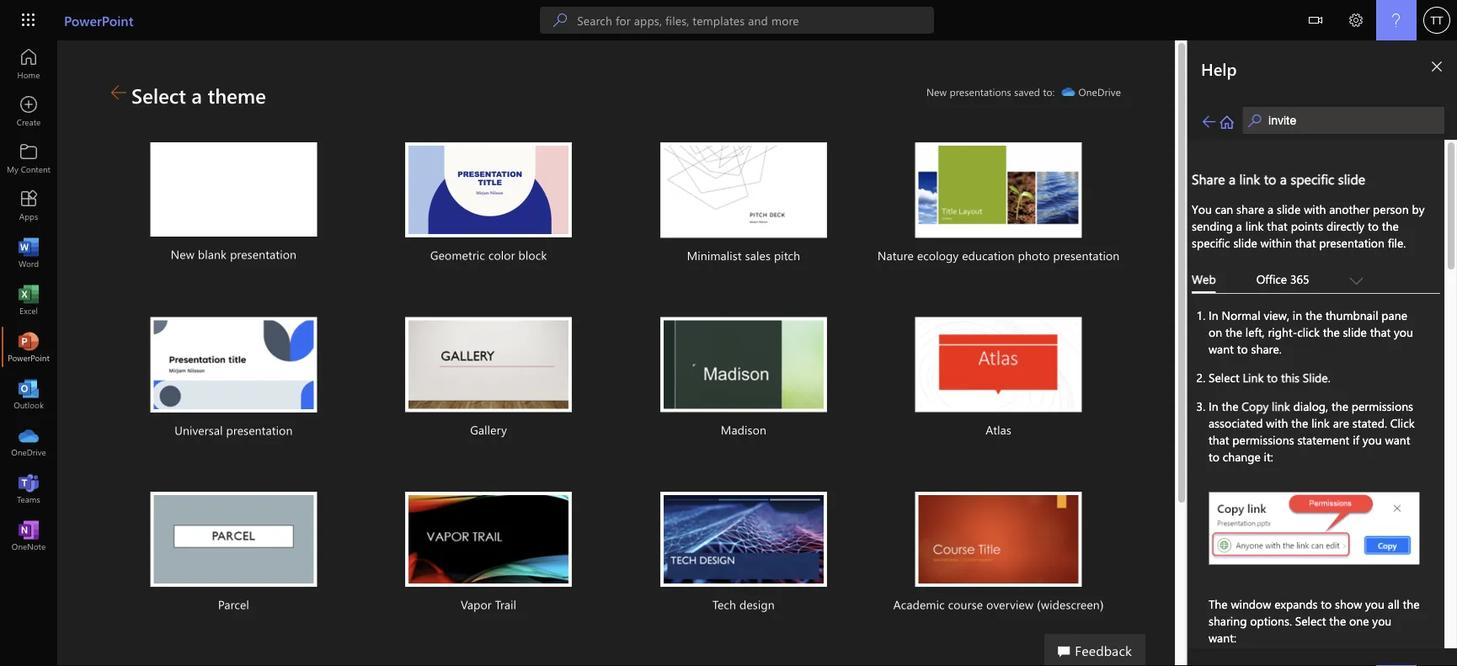 Task type: describe. For each thing, give the bounding box(es) containing it.
tt button
[[1417, 0, 1458, 40]]

templates element
[[111, 122, 1132, 666]]

atlas link
[[876, 297, 1121, 461]]

Search box. Suggestions appear as you type. search field
[[577, 7, 935, 34]]

gallery
[[470, 422, 507, 438]]

my content image
[[20, 150, 37, 167]]

tech design image
[[660, 492, 827, 587]]

tech
[[713, 597, 736, 613]]

new blank presentation link
[[111, 122, 356, 286]]

new blank presentation
[[171, 246, 297, 262]]

to:
[[1043, 85, 1055, 99]]

presentations
[[950, 85, 1012, 99]]

geometric color block image
[[405, 142, 572, 238]]

atlas
[[986, 422, 1012, 438]]

universal presentation image
[[150, 317, 317, 413]]

word image
[[20, 244, 37, 261]]

universal presentation link
[[111, 297, 356, 462]]

sales
[[745, 248, 771, 263]]

photo
[[1018, 248, 1050, 263]]

new presentations saved to:
[[927, 85, 1055, 99]]

tech design
[[713, 597, 775, 613]]

new for new presentations saved to:
[[927, 85, 947, 99]]

home image
[[20, 56, 37, 72]]

trail
[[495, 597, 517, 613]]

nature
[[878, 248, 914, 263]]

nature ecology education photo presentation link
[[876, 122, 1121, 287]]

course
[[948, 597, 983, 613]]

academic
[[894, 597, 945, 613]]

onenote image
[[20, 527, 37, 544]]

vapor trail image
[[405, 492, 572, 587]]

parcel
[[218, 597, 249, 613]]

onedrive image
[[20, 433, 37, 450]]

presentation inside "link"
[[226, 423, 293, 438]]

a
[[192, 82, 202, 109]]

vapor
[[461, 597, 492, 613]]

madison image
[[660, 317, 827, 412]]

madison link
[[621, 297, 866, 461]]

(widescreen)
[[1037, 597, 1104, 613]]

2 help region from the left
[[1188, 40, 1458, 666]]

powerpoint
[[64, 11, 134, 29]]

academic course overview (widescreen) image
[[916, 492, 1082, 587]]

tt
[[1431, 13, 1444, 27]]

universal presentation
[[175, 423, 293, 438]]

parcel image
[[150, 492, 317, 587]]

excel image
[[20, 292, 37, 308]]

teams image
[[20, 480, 37, 497]]

select a theme
[[131, 82, 266, 109]]



Task type: locate. For each thing, give the bounding box(es) containing it.
theme
[[208, 82, 266, 109]]

help
[[1202, 57, 1237, 80]]

1 vertical spatial new
[[171, 246, 195, 262]]

presentation
[[230, 246, 297, 262], [1054, 248, 1120, 263], [226, 423, 293, 438]]

ecology
[[917, 248, 959, 263]]

nature ecology education photo presentation
[[878, 248, 1120, 263]]

presentation right photo
[[1054, 248, 1120, 263]]

atlas image
[[916, 317, 1082, 412]]

academic course overview (widescreen) link
[[876, 472, 1121, 636]]

education
[[962, 248, 1015, 263]]

geometric color block link
[[366, 122, 611, 287]]

gallery image
[[405, 317, 572, 412]]

block
[[519, 247, 547, 263]]

gallery link
[[366, 297, 611, 461]]

select
[[131, 82, 186, 109]]

1 horizontal spatial new
[[927, 85, 947, 99]]

feedback button
[[1045, 634, 1146, 666]]

new left presentations
[[927, 85, 947, 99]]

nature ecology education photo presentation image
[[916, 142, 1082, 238]]

1 help region from the left
[[1137, 40, 1458, 666]]

tech design link
[[621, 472, 866, 636]]


[[1309, 13, 1323, 27]]

blank
[[198, 246, 227, 262]]

none search field inside powerpoint banner
[[540, 7, 935, 34]]

minimalist sales pitch image
[[660, 142, 827, 238]]

minimalist sales pitch link
[[621, 122, 866, 287]]

vapor trail
[[461, 597, 517, 613]]

powerpoint image
[[20, 339, 37, 356]]

create image
[[20, 103, 37, 120]]

overview
[[987, 597, 1034, 613]]

help region
[[1137, 40, 1458, 666], [1188, 40, 1458, 666]]

design
[[740, 597, 775, 613]]

onedrive
[[1079, 85, 1121, 99]]

new for new blank presentation
[[171, 246, 195, 262]]

parcel link
[[111, 472, 356, 636]]

pitch
[[774, 248, 801, 263]]

0 horizontal spatial new
[[171, 246, 195, 262]]

academic course overview (widescreen)
[[894, 597, 1104, 613]]

powerpoint banner
[[0, 0, 1458, 43]]

geometric
[[430, 247, 485, 263]]

None search field
[[540, 7, 935, 34]]

color
[[489, 247, 515, 263]]

geometric color block
[[430, 247, 547, 263]]

apps image
[[20, 197, 37, 214]]

new left blank
[[171, 246, 195, 262]]

presentation right universal
[[226, 423, 293, 438]]

minimalist
[[687, 248, 742, 263]]

0 vertical spatial new
[[927, 85, 947, 99]]

new inside templates element
[[171, 246, 195, 262]]

feedback
[[1075, 641, 1132, 659]]

new
[[927, 85, 947, 99], [171, 246, 195, 262]]

presentation right blank
[[230, 246, 297, 262]]

madison
[[721, 422, 767, 438]]

outlook image
[[20, 386, 37, 403]]

saved
[[1015, 85, 1041, 99]]

minimalist sales pitch
[[687, 248, 801, 263]]

universal
[[175, 423, 223, 438]]

navigation
[[0, 40, 57, 559]]

 button
[[1296, 0, 1336, 43]]

vapor trail link
[[366, 472, 611, 636]]



Task type: vqa. For each thing, say whether or not it's contained in the screenshot.
LEAF DESIGN image
no



